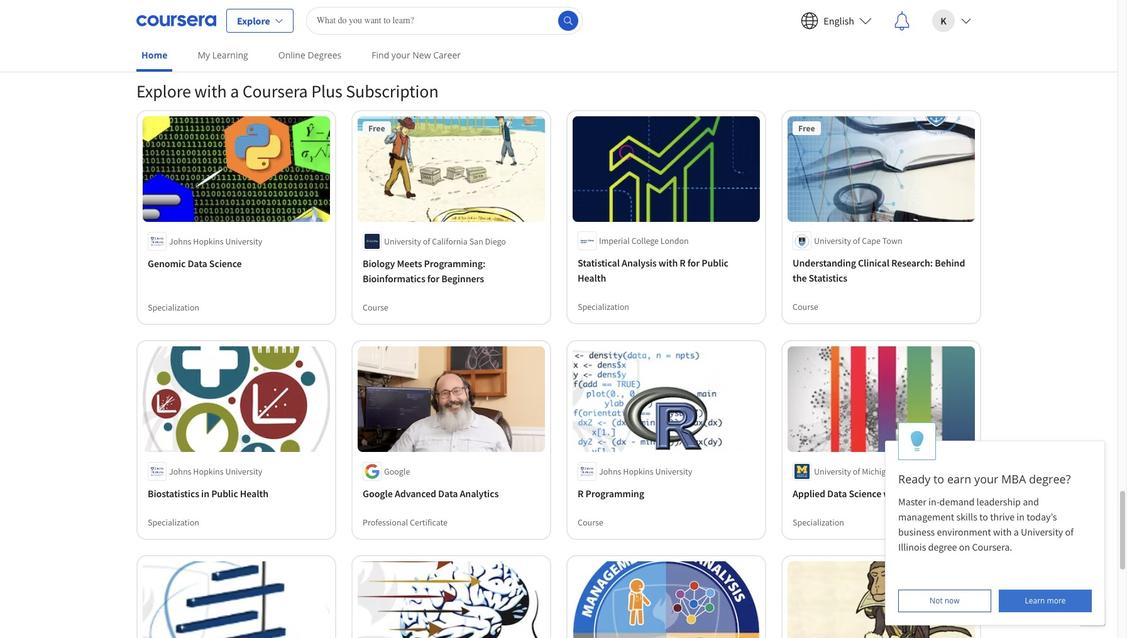 Task type: locate. For each thing, give the bounding box(es) containing it.
in inside master in-demand leadership and management skills to thrive in today's business environment with a university of illinois degree on coursera.
[[1017, 511, 1025, 523]]

1 free from the left
[[369, 123, 385, 134]]

for
[[688, 257, 700, 270], [428, 272, 440, 285]]

1 vertical spatial r
[[578, 487, 584, 500]]

johns hopkins university up r programming link
[[599, 466, 693, 477]]

show
[[147, 23, 168, 34]]

None search field
[[306, 7, 583, 34]]

johns
[[169, 236, 192, 247], [169, 466, 192, 477], [599, 466, 622, 477]]

statistical analysis with r for public health
[[578, 257, 729, 285]]

for inside biology meets programming: bioinformatics for beginners
[[428, 272, 440, 285]]

for inside statistical analysis with r for public health
[[688, 257, 700, 270]]

course down r programming
[[578, 517, 604, 528]]

google up advanced
[[384, 466, 410, 477]]

to left earn
[[934, 472, 945, 487]]

0 horizontal spatial to
[[934, 472, 945, 487]]

0 vertical spatial your
[[392, 49, 411, 61]]

home link
[[136, 41, 173, 72]]

1 horizontal spatial public
[[702, 257, 729, 270]]

course
[[363, 302, 389, 313], [793, 302, 819, 313], [578, 517, 604, 528]]

k
[[941, 14, 947, 27]]

data
[[188, 257, 207, 270], [438, 487, 458, 500], [828, 487, 847, 500]]

more right learn
[[1048, 596, 1067, 606]]

with down ready
[[884, 487, 903, 500]]

ready to earn your mba degree?
[[899, 472, 1071, 487]]

online degrees
[[279, 49, 342, 61]]

science for genomic
[[209, 257, 242, 270]]

johns up 'biostatistics'
[[169, 466, 192, 477]]

1 vertical spatial explore
[[136, 80, 191, 103]]

analytics
[[460, 487, 499, 500]]

ready
[[899, 472, 931, 487]]

professional
[[363, 517, 408, 528]]

explore button
[[226, 8, 294, 32]]

in right thrive
[[1017, 511, 1025, 523]]

r programming
[[578, 487, 645, 500]]

find
[[372, 49, 389, 61]]

0 vertical spatial r
[[680, 257, 686, 270]]

your inside alice element
[[975, 472, 999, 487]]

data inside google advanced data analytics link
[[438, 487, 458, 500]]

science inside 'link'
[[209, 257, 242, 270]]

0 vertical spatial health
[[578, 272, 607, 285]]

to right skills
[[980, 511, 989, 523]]

more right 8
[[176, 23, 196, 34]]

johns up genomic
[[169, 236, 192, 247]]

for down programming:
[[428, 272, 440, 285]]

a
[[230, 80, 239, 103], [1014, 526, 1019, 538]]

bioinformatics
[[363, 272, 426, 285]]

data down university of michigan
[[828, 487, 847, 500]]

hopkins
[[193, 236, 224, 247], [193, 466, 224, 477], [623, 466, 654, 477]]

applied data science with python link
[[793, 486, 971, 501]]

1 vertical spatial your
[[975, 472, 999, 487]]

hopkins for public
[[193, 466, 224, 477]]

biology meets programming: bioinformatics for beginners link
[[363, 256, 540, 286]]

0 vertical spatial google
[[384, 466, 410, 477]]

with down london in the top right of the page
[[659, 257, 678, 270]]

degree?
[[1030, 472, 1071, 487]]

applied
[[793, 487, 826, 500]]

of left california
[[423, 236, 431, 247]]

english button
[[791, 0, 883, 41]]

hopkins up "biostatistics in public health"
[[193, 466, 224, 477]]

0 vertical spatial public
[[702, 257, 729, 270]]

specialization down genomic
[[148, 302, 199, 313]]

0 vertical spatial science
[[209, 257, 242, 270]]

imperial college london
[[599, 236, 689, 247]]

0 vertical spatial more
[[176, 23, 196, 34]]

0 horizontal spatial in
[[201, 487, 209, 500]]

programming
[[586, 487, 645, 500]]

1 horizontal spatial free
[[799, 123, 816, 134]]

data left "analytics"
[[438, 487, 458, 500]]

2 horizontal spatial data
[[828, 487, 847, 500]]

public
[[702, 257, 729, 270], [211, 487, 238, 500]]

a down thrive
[[1014, 526, 1019, 538]]

specialization
[[148, 302, 199, 313], [578, 302, 630, 313], [148, 517, 199, 528], [793, 517, 845, 528]]

understanding clinical research: behind the statistics link
[[793, 256, 971, 286]]

data inside genomic data science 'link'
[[188, 257, 207, 270]]

hopkins up genomic data science
[[193, 236, 224, 247]]

1 horizontal spatial your
[[975, 472, 999, 487]]

johns for biostatistics
[[169, 466, 192, 477]]

google for google advanced data analytics
[[363, 487, 393, 500]]

university up applied
[[815, 466, 852, 477]]

specialization down applied
[[793, 517, 845, 528]]

0 horizontal spatial course
[[363, 302, 389, 313]]

not
[[930, 596, 943, 606]]

not now button
[[899, 590, 992, 613]]

with down thrive
[[994, 526, 1012, 538]]

1 horizontal spatial explore
[[237, 14, 270, 27]]

explore mastertrack® certificates collection element
[[129, 0, 989, 60]]

science
[[209, 257, 242, 270], [849, 487, 882, 500]]

with
[[195, 80, 227, 103], [659, 257, 678, 270], [884, 487, 903, 500], [994, 526, 1012, 538]]

1 horizontal spatial r
[[680, 257, 686, 270]]

0 vertical spatial for
[[688, 257, 700, 270]]

0 horizontal spatial a
[[230, 80, 239, 103]]

leadership
[[977, 496, 1022, 508]]

show 8 more button
[[136, 17, 206, 40]]

explore inside dropdown button
[[237, 14, 270, 27]]

data right genomic
[[188, 257, 207, 270]]

1 horizontal spatial more
[[1048, 596, 1067, 606]]

not now
[[930, 596, 960, 606]]

university down today's
[[1021, 526, 1064, 538]]

understanding clinical research: behind the statistics
[[793, 257, 966, 285]]

more inside alice element
[[1048, 596, 1067, 606]]

google up professional
[[363, 487, 393, 500]]

hopkins for science
[[193, 236, 224, 247]]

research:
[[892, 257, 934, 270]]

0 horizontal spatial science
[[209, 257, 242, 270]]

science right genomic
[[209, 257, 242, 270]]

johns hopkins university for science
[[169, 236, 263, 247]]

0 horizontal spatial explore
[[136, 80, 191, 103]]

johns hopkins university up genomic data science 'link'
[[169, 236, 263, 247]]

0 horizontal spatial health
[[240, 487, 269, 500]]

learn more
[[1026, 596, 1067, 606]]

and
[[1024, 496, 1040, 508]]

my learning
[[198, 49, 248, 61]]

python
[[905, 487, 936, 500]]

professional certificate
[[363, 517, 448, 528]]

cape
[[863, 236, 881, 247]]

specialization down 'biostatistics'
[[148, 517, 199, 528]]

certificate
[[410, 517, 448, 528]]

0 vertical spatial to
[[934, 472, 945, 487]]

of down the "degree?" at the bottom right of the page
[[1066, 526, 1074, 538]]

explore up learning at the top left of the page
[[237, 14, 270, 27]]

your right find
[[392, 49, 411, 61]]

find your new career
[[372, 49, 461, 61]]

explore down home link
[[136, 80, 191, 103]]

analysis
[[622, 257, 657, 270]]

with inside master in-demand leadership and management skills to thrive in today's business environment with a university of illinois degree on coursera.
[[994, 526, 1012, 538]]

in-
[[929, 496, 940, 508]]

1 horizontal spatial science
[[849, 487, 882, 500]]

r left the programming
[[578, 487, 584, 500]]

in
[[201, 487, 209, 500], [1017, 511, 1025, 523]]

your
[[392, 49, 411, 61], [975, 472, 999, 487]]

google for google
[[384, 466, 410, 477]]

1 horizontal spatial a
[[1014, 526, 1019, 538]]

environment
[[938, 526, 992, 538]]

science down university of michigan
[[849, 487, 882, 500]]

course for biology meets programming: bioinformatics for beginners
[[363, 302, 389, 313]]

university up 'biostatistics in public health' link
[[225, 466, 263, 477]]

university up meets
[[384, 236, 421, 247]]

statistical
[[578, 257, 620, 270]]

of for meets
[[423, 236, 431, 247]]

0 vertical spatial explore
[[237, 14, 270, 27]]

of
[[423, 236, 431, 247], [853, 236, 861, 247], [853, 466, 861, 477], [1066, 526, 1074, 538]]

for down london in the top right of the page
[[688, 257, 700, 270]]

clinical
[[859, 257, 890, 270]]

0 vertical spatial in
[[201, 487, 209, 500]]

1 vertical spatial in
[[1017, 511, 1025, 523]]

course down bioinformatics
[[363, 302, 389, 313]]

lightbulb tip image
[[911, 431, 924, 453]]

specialization for statistical
[[578, 302, 630, 313]]

johns for genomic
[[169, 236, 192, 247]]

specialization down statistical
[[578, 302, 630, 313]]

specialization for biostatistics
[[148, 517, 199, 528]]

course for understanding clinical research: behind the statistics
[[793, 302, 819, 313]]

r down london in the top right of the page
[[680, 257, 686, 270]]

1 vertical spatial google
[[363, 487, 393, 500]]

1 horizontal spatial health
[[578, 272, 607, 285]]

2 free from the left
[[799, 123, 816, 134]]

biostatistics in public health link
[[148, 486, 325, 501]]

google advanced data analytics
[[363, 487, 499, 500]]

0 horizontal spatial data
[[188, 257, 207, 270]]

johns up r programming
[[599, 466, 622, 477]]

in inside explore with a coursera plus subscription collection element
[[201, 487, 209, 500]]

0 horizontal spatial your
[[392, 49, 411, 61]]

1 horizontal spatial to
[[980, 511, 989, 523]]

r programming link
[[578, 486, 755, 501]]

1 horizontal spatial in
[[1017, 511, 1025, 523]]

of for data
[[853, 466, 861, 477]]

1 vertical spatial for
[[428, 272, 440, 285]]

health
[[578, 272, 607, 285], [240, 487, 269, 500]]

0 horizontal spatial for
[[428, 272, 440, 285]]

degrees
[[308, 49, 342, 61]]

2 horizontal spatial course
[[793, 302, 819, 313]]

1 vertical spatial a
[[1014, 526, 1019, 538]]

0 horizontal spatial public
[[211, 487, 238, 500]]

What do you want to learn? text field
[[306, 7, 583, 34]]

1 vertical spatial science
[[849, 487, 882, 500]]

diego
[[485, 236, 506, 247]]

google
[[384, 466, 410, 477], [363, 487, 393, 500]]

0 horizontal spatial free
[[369, 123, 385, 134]]

beginners
[[442, 272, 484, 285]]

1 horizontal spatial data
[[438, 487, 458, 500]]

a down learning at the top left of the page
[[230, 80, 239, 103]]

new
[[413, 49, 431, 61]]

your up leadership
[[975, 472, 999, 487]]

1 horizontal spatial course
[[578, 517, 604, 528]]

0 vertical spatial a
[[230, 80, 239, 103]]

course down the
[[793, 302, 819, 313]]

johns hopkins university up "biostatistics in public health"
[[169, 466, 263, 477]]

to
[[934, 472, 945, 487], [980, 511, 989, 523]]

in right 'biostatistics'
[[201, 487, 209, 500]]

master in-demand leadership and management skills to thrive in today's business environment with a university of illinois degree on coursera.
[[899, 496, 1076, 554]]

more
[[176, 23, 196, 34], [1048, 596, 1067, 606]]

for for r
[[688, 257, 700, 270]]

data inside applied data science with python link
[[828, 487, 847, 500]]

on
[[960, 541, 971, 554]]

of left cape
[[853, 236, 861, 247]]

1 vertical spatial to
[[980, 511, 989, 523]]

free
[[369, 123, 385, 134], [799, 123, 816, 134]]

a inside master in-demand leadership and management skills to thrive in today's business environment with a university of illinois degree on coursera.
[[1014, 526, 1019, 538]]

0 horizontal spatial more
[[176, 23, 196, 34]]

explore
[[237, 14, 270, 27], [136, 80, 191, 103]]

of left michigan
[[853, 466, 861, 477]]

management
[[899, 511, 955, 523]]

1 vertical spatial more
[[1048, 596, 1067, 606]]

1 horizontal spatial for
[[688, 257, 700, 270]]



Task type: vqa. For each thing, say whether or not it's contained in the screenshot.


Task type: describe. For each thing, give the bounding box(es) containing it.
statistical analysis with r for public health link
[[578, 256, 755, 286]]

specialization for genomic
[[148, 302, 199, 313]]

genomic data science link
[[148, 256, 325, 271]]

of for clinical
[[853, 236, 861, 247]]

explore for explore with a coursera plus subscription
[[136, 80, 191, 103]]

hopkins up the programming
[[623, 466, 654, 477]]

alice element
[[886, 423, 1106, 626]]

more inside "button"
[[176, 23, 196, 34]]

my
[[198, 49, 210, 61]]

earn
[[948, 472, 972, 487]]

michigan
[[863, 466, 896, 477]]

1 vertical spatial public
[[211, 487, 238, 500]]

london
[[661, 236, 689, 247]]

learning
[[212, 49, 248, 61]]

genomic
[[148, 257, 186, 270]]

biostatistics
[[148, 487, 199, 500]]

home
[[142, 49, 168, 61]]

explore with a coursera plus subscription
[[136, 80, 439, 103]]

university up r programming link
[[656, 466, 693, 477]]

thrive
[[991, 511, 1015, 523]]

help center image
[[1086, 606, 1101, 621]]

my learning link
[[193, 41, 253, 69]]

university up understanding
[[815, 236, 852, 247]]

meets
[[397, 257, 422, 270]]

university of michigan
[[815, 466, 896, 477]]

town
[[883, 236, 903, 247]]

data for genomic
[[188, 257, 207, 270]]

now
[[945, 596, 960, 606]]

degree
[[929, 541, 958, 554]]

of inside master in-demand leadership and management skills to thrive in today's business environment with a university of illinois degree on coursera.
[[1066, 526, 1074, 538]]

biology meets programming: bioinformatics for beginners
[[363, 257, 486, 285]]

find your new career link
[[367, 41, 466, 69]]

master
[[899, 496, 927, 508]]

online
[[279, 49, 306, 61]]

biostatistics in public health
[[148, 487, 269, 500]]

0 horizontal spatial r
[[578, 487, 584, 500]]

google advanced data analytics link
[[363, 486, 540, 501]]

free for biology
[[369, 123, 385, 134]]

health inside statistical analysis with r for public health
[[578, 272, 607, 285]]

behind
[[935, 257, 966, 270]]

explore for explore
[[237, 14, 270, 27]]

understanding
[[793, 257, 857, 270]]

statistics
[[809, 272, 848, 285]]

1 vertical spatial health
[[240, 487, 269, 500]]

johns hopkins university for public
[[169, 466, 263, 477]]

university up genomic data science 'link'
[[225, 236, 263, 247]]

specialization for applied
[[793, 517, 845, 528]]

explore with a coursera plus subscription collection element
[[129, 60, 989, 638]]

science for applied
[[849, 487, 882, 500]]

r inside statistical analysis with r for public health
[[680, 257, 686, 270]]

applied data science with python
[[793, 487, 936, 500]]

skills
[[957, 511, 978, 523]]

subscription
[[346, 80, 439, 103]]

data for applied
[[828, 487, 847, 500]]

business
[[899, 526, 936, 538]]

advanced
[[395, 487, 437, 500]]

johns for r
[[599, 466, 622, 477]]

with inside statistical analysis with r for public health
[[659, 257, 678, 270]]

free for understanding
[[799, 123, 816, 134]]

genomic data science
[[148, 257, 242, 270]]

course for r programming
[[578, 517, 604, 528]]

university of california san diego
[[384, 236, 506, 247]]

university inside master in-demand leadership and management skills to thrive in today's business environment with a university of illinois degree on coursera.
[[1021, 526, 1064, 538]]

8
[[170, 23, 174, 34]]

for for bioinformatics
[[428, 272, 440, 285]]

illinois
[[899, 541, 927, 554]]

college
[[632, 236, 659, 247]]

career
[[434, 49, 461, 61]]

san
[[470, 236, 484, 247]]

your inside 'link'
[[392, 49, 411, 61]]

imperial
[[599, 236, 630, 247]]

coursera.
[[973, 541, 1013, 554]]

learn
[[1026, 596, 1046, 606]]

mba
[[1002, 472, 1027, 487]]

a inside explore with a coursera plus subscription collection element
[[230, 80, 239, 103]]

with down my
[[195, 80, 227, 103]]

show 8 more
[[147, 23, 196, 34]]

coursera
[[243, 80, 308, 103]]

biology
[[363, 257, 395, 270]]

learn more link
[[1000, 590, 1093, 613]]

today's
[[1027, 511, 1058, 523]]

k button
[[923, 0, 982, 41]]

english
[[824, 14, 855, 27]]

public inside statistical analysis with r for public health
[[702, 257, 729, 270]]

the
[[793, 272, 807, 285]]

to inside master in-demand leadership and management skills to thrive in today's business environment with a university of illinois degree on coursera.
[[980, 511, 989, 523]]

university of cape town
[[815, 236, 903, 247]]

plus
[[311, 80, 343, 103]]

programming:
[[424, 257, 486, 270]]

online degrees link
[[273, 41, 347, 69]]

coursera image
[[136, 10, 216, 31]]

demand
[[940, 496, 975, 508]]



